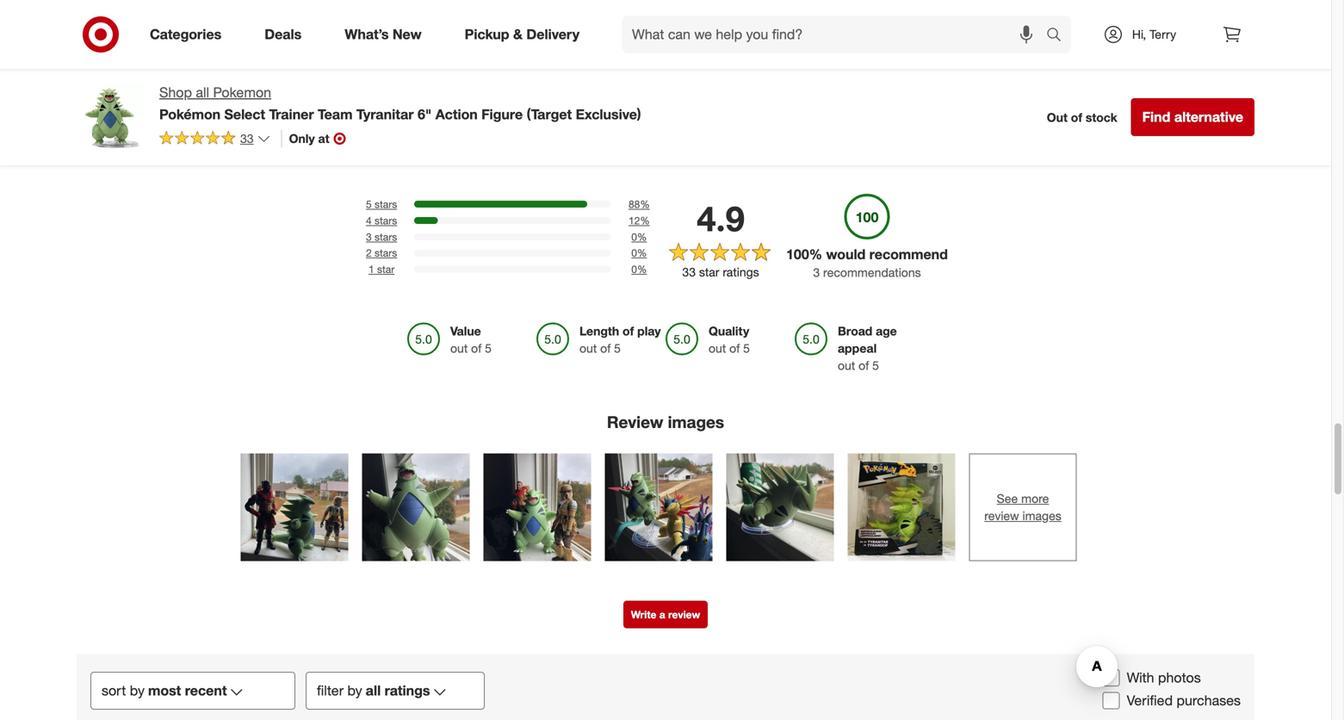 Task type: describe. For each thing, give the bounding box(es) containing it.
photos
[[1159, 669, 1201, 686]]

recommend
[[870, 246, 948, 263]]

6"
[[418, 106, 432, 123]]

out inside broad age appeal out of 5
[[838, 358, 856, 373]]

stars for 5 stars
[[375, 198, 397, 211]]

star for 33
[[699, 264, 720, 280]]

stock
[[1086, 110, 1118, 125]]

value out of 5
[[451, 324, 492, 356]]

5 stars
[[366, 198, 397, 211]]

33 for 33 star ratings
[[683, 264, 696, 280]]

would
[[827, 246, 866, 263]]

guest review image 5 of 12, zoom in image
[[727, 453, 834, 561]]

by for filter by
[[348, 682, 362, 699]]

a
[[660, 608, 666, 621]]

88 %
[[629, 198, 650, 211]]

images inside see more review images
[[1023, 508, 1062, 523]]

review for see more review images
[[985, 508, 1020, 523]]

of left play
[[623, 324, 634, 339]]

delivery
[[527, 26, 580, 43]]

0 vertical spatial images
[[668, 412, 725, 432]]

12
[[629, 214, 640, 227]]

find alternative
[[1143, 109, 1244, 125]]

purchases
[[1177, 692, 1241, 709]]

out of stock
[[1047, 110, 1118, 125]]

review images
[[607, 412, 725, 432]]

2
[[366, 247, 372, 259]]

exclusive)
[[576, 106, 641, 123]]

image of pokémon select trainer team tyranitar 6" action figure (target exclusive) image
[[77, 83, 146, 152]]

only
[[289, 131, 315, 146]]

3 inside 100 % would recommend 3 recommendations
[[813, 265, 820, 280]]

pokémon
[[159, 106, 221, 123]]

team
[[318, 106, 353, 123]]

value
[[451, 324, 481, 339]]

sort
[[102, 682, 126, 699]]

Verified purchases checkbox
[[1103, 692, 1120, 709]]

of inside 'quality out of 5'
[[730, 341, 740, 356]]

age
[[876, 324, 897, 339]]

hi, terry
[[1133, 27, 1177, 42]]

4
[[366, 214, 372, 227]]

pickup & delivery link
[[450, 16, 601, 53]]

of inside value out of 5
[[471, 341, 482, 356]]

12 %
[[629, 214, 650, 227]]

length of play out of 5
[[580, 324, 661, 356]]

0 % for 3 stars
[[632, 230, 647, 243]]

figure
[[482, 106, 523, 123]]

quality
[[709, 324, 750, 339]]

tyranitar
[[357, 106, 414, 123]]

guest review image 4 of 12, zoom in image
[[605, 453, 713, 561]]

find
[[1143, 109, 1171, 125]]

pokemon
[[213, 84, 271, 101]]

33 link
[[159, 130, 271, 150]]

pickup
[[465, 26, 510, 43]]

at
[[318, 131, 329, 146]]

filter
[[317, 682, 344, 699]]

out inside 'quality out of 5'
[[709, 341, 726, 356]]

guest review image 6 of 12, zoom in image
[[848, 453, 956, 561]]

categories link
[[135, 16, 243, 53]]

100 % would recommend 3 recommendations
[[787, 246, 948, 280]]

0 % for 1 star
[[632, 263, 647, 276]]

terry
[[1150, 27, 1177, 42]]

of inside broad age appeal out of 5
[[859, 358, 869, 373]]

broad
[[838, 324, 873, 339]]

pickup & delivery
[[465, 26, 580, 43]]

stars for 2 stars
[[375, 247, 397, 259]]

review
[[607, 412, 664, 432]]

recommendations
[[824, 265, 921, 280]]



Task type: vqa. For each thing, say whether or not it's contained in the screenshot.
'12'
yes



Task type: locate. For each thing, give the bounding box(es) containing it.
0 horizontal spatial all
[[196, 84, 209, 101]]

write a review
[[631, 608, 701, 621]]

0 horizontal spatial 3
[[366, 230, 372, 243]]

stars
[[375, 198, 397, 211], [375, 214, 397, 227], [375, 230, 397, 243], [375, 247, 397, 259]]

ratings right filter
[[385, 682, 430, 699]]

1 horizontal spatial review
[[985, 508, 1020, 523]]

hi,
[[1133, 27, 1147, 42]]

deals link
[[250, 16, 323, 53]]

only at
[[289, 131, 329, 146]]

3 stars
[[366, 230, 397, 243]]

review inside button
[[668, 608, 701, 621]]

find alternative button
[[1132, 98, 1255, 136]]

0 horizontal spatial 33
[[240, 131, 254, 146]]

write
[[631, 608, 657, 621]]

1 horizontal spatial 3
[[813, 265, 820, 280]]

review down see
[[985, 508, 1020, 523]]

0 horizontal spatial images
[[668, 412, 725, 432]]

out inside value out of 5
[[451, 341, 468, 356]]

images
[[668, 412, 725, 432], [1023, 508, 1062, 523]]

appeal
[[838, 341, 877, 356]]

ratings
[[723, 264, 759, 280], [385, 682, 430, 699]]

shop all pokemon pokémon select trainer team tyranitar 6" action figure (target exclusive)
[[159, 84, 641, 123]]

new
[[393, 26, 422, 43]]

play
[[638, 324, 661, 339]]

stars for 4 stars
[[375, 214, 397, 227]]

of down the length
[[601, 341, 611, 356]]

1 by from the left
[[130, 682, 145, 699]]

search
[[1039, 28, 1080, 44]]

5 inside broad age appeal out of 5
[[873, 358, 879, 373]]

verified purchases
[[1127, 692, 1241, 709]]

0 vertical spatial 0
[[632, 230, 637, 243]]

what's new
[[345, 26, 422, 43]]

2 by from the left
[[348, 682, 362, 699]]

out
[[1047, 110, 1068, 125]]

1 vertical spatial 0 %
[[632, 247, 647, 259]]

1 stars from the top
[[375, 198, 397, 211]]

stars for 3 stars
[[375, 230, 397, 243]]

images right review
[[668, 412, 725, 432]]

categories
[[150, 26, 222, 43]]

select
[[224, 106, 265, 123]]

% for 4 stars
[[640, 214, 650, 227]]

review
[[985, 508, 1020, 523], [668, 608, 701, 621]]

33 for 33
[[240, 131, 254, 146]]

5 inside value out of 5
[[485, 341, 492, 356]]

more
[[1022, 491, 1050, 506]]

1 horizontal spatial 33
[[683, 264, 696, 280]]

(target
[[527, 106, 572, 123]]

with photos
[[1127, 669, 1201, 686]]

&
[[513, 26, 523, 43]]

stars down 5 stars at the top left of the page
[[375, 214, 397, 227]]

what's new link
[[330, 16, 443, 53]]

What can we help you find? suggestions appear below search field
[[622, 16, 1051, 53]]

4 stars from the top
[[375, 247, 397, 259]]

33
[[240, 131, 254, 146], [683, 264, 696, 280]]

by right sort
[[130, 682, 145, 699]]

see more review images
[[985, 491, 1062, 523]]

search button
[[1039, 16, 1080, 57]]

by for sort by
[[130, 682, 145, 699]]

% for 3 stars
[[637, 230, 647, 243]]

% inside 100 % would recommend 3 recommendations
[[810, 246, 823, 263]]

by right filter
[[348, 682, 362, 699]]

1 vertical spatial review
[[668, 608, 701, 621]]

2 0 from the top
[[632, 247, 637, 259]]

recent
[[185, 682, 227, 699]]

% for 1 star
[[637, 263, 647, 276]]

star
[[377, 263, 395, 276], [699, 264, 720, 280]]

0
[[632, 230, 637, 243], [632, 247, 637, 259], [632, 263, 637, 276]]

0 for 1 star
[[632, 263, 637, 276]]

1 vertical spatial all
[[366, 682, 381, 699]]

ratings down the 4.9
[[723, 264, 759, 280]]

stars up 4 stars
[[375, 198, 397, 211]]

2 vertical spatial 0 %
[[632, 263, 647, 276]]

all up pokémon
[[196, 84, 209, 101]]

0 % for 2 stars
[[632, 247, 647, 259]]

star right 1 in the left top of the page
[[377, 263, 395, 276]]

all
[[196, 84, 209, 101], [366, 682, 381, 699]]

action
[[436, 106, 478, 123]]

review inside see more review images
[[985, 508, 1020, 523]]

With photos checkbox
[[1103, 669, 1120, 686]]

of down quality
[[730, 341, 740, 356]]

most
[[148, 682, 181, 699]]

3 stars from the top
[[375, 230, 397, 243]]

1 0 from the top
[[632, 230, 637, 243]]

star down the 4.9
[[699, 264, 720, 280]]

guest review image 1 of 12, zoom in image
[[241, 453, 348, 561]]

1 star
[[369, 263, 395, 276]]

0 for 2 stars
[[632, 247, 637, 259]]

2 stars from the top
[[375, 214, 397, 227]]

0 vertical spatial 3
[[366, 230, 372, 243]]

of down the appeal
[[859, 358, 869, 373]]

see
[[997, 491, 1018, 506]]

0 vertical spatial 33
[[240, 131, 254, 146]]

star for 1
[[377, 263, 395, 276]]

1
[[369, 263, 374, 276]]

0 horizontal spatial ratings
[[385, 682, 430, 699]]

0 %
[[632, 230, 647, 243], [632, 247, 647, 259], [632, 263, 647, 276]]

all inside shop all pokemon pokémon select trainer team tyranitar 6" action figure (target exclusive)
[[196, 84, 209, 101]]

quality out of 5
[[709, 324, 750, 356]]

stars up 2 stars
[[375, 230, 397, 243]]

% for 5 stars
[[640, 198, 650, 211]]

0 vertical spatial all
[[196, 84, 209, 101]]

5 inside 'quality out of 5'
[[744, 341, 750, 356]]

1 horizontal spatial images
[[1023, 508, 1062, 523]]

alternative
[[1175, 109, 1244, 125]]

stars down 3 stars
[[375, 247, 397, 259]]

1 vertical spatial 0
[[632, 247, 637, 259]]

1 vertical spatial images
[[1023, 508, 1062, 523]]

0 horizontal spatial review
[[668, 608, 701, 621]]

trainer
[[269, 106, 314, 123]]

100
[[787, 246, 810, 263]]

88
[[629, 198, 640, 211]]

guest review image 2 of 12, zoom in image
[[362, 453, 470, 561]]

guest review image 3 of 12, zoom in image
[[484, 453, 591, 561]]

3 left the recommendations
[[813, 265, 820, 280]]

4 stars
[[366, 214, 397, 227]]

1 horizontal spatial ratings
[[723, 264, 759, 280]]

of right out at the top of page
[[1071, 110, 1083, 125]]

1 vertical spatial ratings
[[385, 682, 430, 699]]

broad age appeal out of 5
[[838, 324, 897, 373]]

1 0 % from the top
[[632, 230, 647, 243]]

what's
[[345, 26, 389, 43]]

out down quality
[[709, 341, 726, 356]]

filter by all ratings
[[317, 682, 430, 699]]

out
[[451, 341, 468, 356], [580, 341, 597, 356], [709, 341, 726, 356], [838, 358, 856, 373]]

0 vertical spatial 0 %
[[632, 230, 647, 243]]

33 star ratings
[[683, 264, 759, 280]]

length
[[580, 324, 619, 339]]

0 horizontal spatial star
[[377, 263, 395, 276]]

review for write a review
[[668, 608, 701, 621]]

of down value
[[471, 341, 482, 356]]

1 vertical spatial 33
[[683, 264, 696, 280]]

all right filter
[[366, 682, 381, 699]]

3 0 % from the top
[[632, 263, 647, 276]]

3
[[366, 230, 372, 243], [813, 265, 820, 280]]

3 0 from the top
[[632, 263, 637, 276]]

of
[[1071, 110, 1083, 125], [623, 324, 634, 339], [471, 341, 482, 356], [601, 341, 611, 356], [730, 341, 740, 356], [859, 358, 869, 373]]

0 vertical spatial review
[[985, 508, 1020, 523]]

% for 2 stars
[[637, 247, 647, 259]]

verified
[[1127, 692, 1173, 709]]

2 0 % from the top
[[632, 247, 647, 259]]

images down more
[[1023, 508, 1062, 523]]

2 vertical spatial 0
[[632, 263, 637, 276]]

out down the appeal
[[838, 358, 856, 373]]

sort by most recent
[[102, 682, 227, 699]]

5 inside length of play out of 5
[[614, 341, 621, 356]]

out down the length
[[580, 341, 597, 356]]

4.9
[[697, 197, 745, 239]]

0 horizontal spatial by
[[130, 682, 145, 699]]

write a review button
[[623, 601, 708, 628]]

see more review images button
[[970, 453, 1077, 561]]

1 horizontal spatial star
[[699, 264, 720, 280]]

out down value
[[451, 341, 468, 356]]

review right a
[[668, 608, 701, 621]]

shop
[[159, 84, 192, 101]]

0 for 3 stars
[[632, 230, 637, 243]]

by
[[130, 682, 145, 699], [348, 682, 362, 699]]

2 stars
[[366, 247, 397, 259]]

1 horizontal spatial all
[[366, 682, 381, 699]]

3 up 2 on the top left of page
[[366, 230, 372, 243]]

deals
[[265, 26, 302, 43]]

1 horizontal spatial by
[[348, 682, 362, 699]]

with
[[1127, 669, 1155, 686]]

0 vertical spatial ratings
[[723, 264, 759, 280]]

1 vertical spatial 3
[[813, 265, 820, 280]]

out inside length of play out of 5
[[580, 341, 597, 356]]



